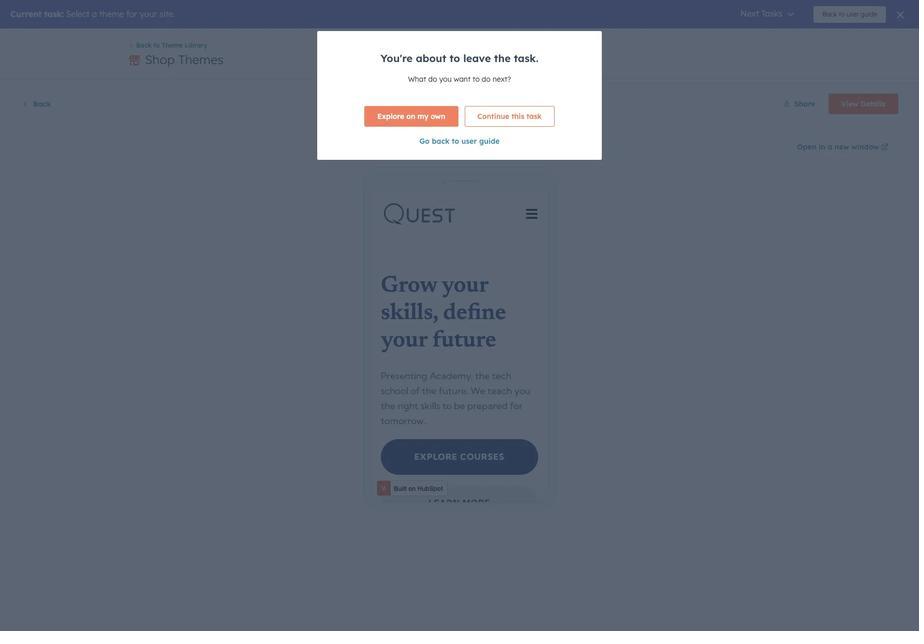Task type: locate. For each thing, give the bounding box(es) containing it.
shop
[[145, 52, 175, 67]]

theme
[[162, 42, 183, 49]]

to
[[153, 42, 160, 49]]

back to theme library
[[136, 42, 207, 49]]

themes
[[178, 52, 223, 67]]

library
[[185, 42, 207, 49]]



Task type: describe. For each thing, give the bounding box(es) containing it.
back to theme library link
[[128, 42, 207, 49]]

shop themes
[[145, 52, 223, 67]]

back
[[136, 42, 152, 49]]



Task type: vqa. For each thing, say whether or not it's contained in the screenshot.
the to
yes



